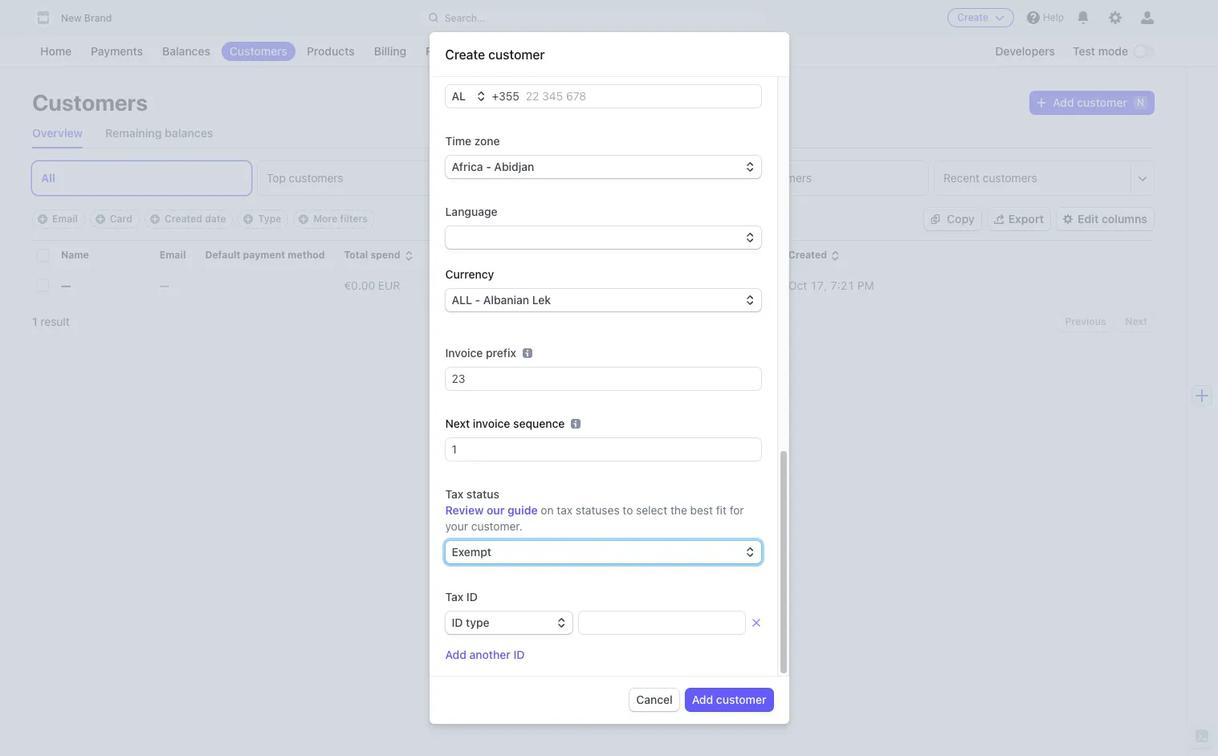 Task type: locate. For each thing, give the bounding box(es) containing it.
customer
[[488, 47, 545, 62], [1077, 96, 1128, 109], [716, 693, 767, 707]]

more button
[[543, 42, 602, 61]]

1 horizontal spatial eur
[[547, 278, 569, 292]]

3 eur from the left
[[622, 278, 644, 292]]

customers right top
[[289, 171, 343, 185]]

your
[[445, 520, 468, 533]]

more inside button
[[551, 44, 578, 58]]

€0.00 up lek
[[513, 278, 544, 292]]

tax up id type
[[445, 590, 464, 604]]

— right the select item option
[[61, 278, 71, 292]]

1 vertical spatial add
[[445, 648, 467, 662]]

€0.00 eur link down refunds on the left top of the page
[[513, 272, 588, 298]]

3 customers from the left
[[758, 171, 812, 185]]

remaining balances link
[[105, 119, 213, 148]]

eur up lek
[[547, 278, 569, 292]]

€0.00
[[344, 278, 375, 292], [513, 278, 544, 292], [588, 278, 619, 292]]

id inside popup button
[[452, 616, 463, 630]]

€0.00 eur link
[[344, 272, 433, 298], [513, 272, 588, 298], [588, 272, 691, 298]]

total
[[344, 249, 368, 261]]

1 horizontal spatial customer
[[716, 693, 767, 707]]

id right "another"
[[514, 648, 525, 662]]

create for create
[[958, 11, 989, 23]]

copy
[[947, 212, 975, 226]]

albanian
[[483, 293, 529, 307]]

0 horizontal spatial next
[[445, 417, 470, 431]]

eur down the spend
[[378, 278, 400, 292]]

€0.00 for 1st "€0.00 eur" link from left
[[344, 278, 375, 292]]

to
[[623, 504, 633, 517]]

customers for repeat customers
[[758, 171, 812, 185]]

tab list
[[32, 119, 1154, 149], [32, 161, 1154, 195]]

2 €0.00 from the left
[[513, 278, 544, 292]]

0 vertical spatial next
[[1126, 316, 1148, 328]]

balances
[[162, 44, 210, 58]]

€0.00 eur link down the spend
[[344, 272, 433, 298]]

home
[[40, 44, 72, 58]]

0 vertical spatial email
[[52, 213, 78, 225]]

2 €0.00 eur from the left
[[513, 278, 569, 292]]

reports link
[[418, 42, 475, 61]]

toolbar
[[32, 210, 375, 229]]

created inside toolbar
[[165, 213, 202, 225]]

2 eur from the left
[[547, 278, 569, 292]]

repeat customers
[[718, 171, 812, 185]]

export
[[1009, 212, 1044, 226]]

eur for 1st "€0.00 eur" link from left
[[378, 278, 400, 292]]

355
[[499, 89, 520, 103]]

africa - abidjan
[[452, 160, 534, 173]]

created up oct
[[789, 249, 827, 261]]

all
[[452, 293, 472, 307]]

zone
[[474, 134, 500, 148]]

add customer right svg image
[[1053, 96, 1128, 109]]

all - albanian lek
[[452, 293, 551, 307]]

fit
[[716, 504, 727, 517]]

email right add email icon
[[52, 213, 78, 225]]

1 horizontal spatial create
[[958, 11, 989, 23]]

add created date image
[[150, 214, 160, 224]]

0 horizontal spatial €0.00
[[344, 278, 375, 292]]

copy button
[[925, 208, 981, 231]]

1 vertical spatial id
[[452, 616, 463, 630]]

— link down 'name'
[[61, 272, 108, 298]]

add right cancel
[[692, 693, 713, 707]]

- for all
[[475, 293, 480, 307]]

— link down "default"
[[160, 272, 205, 298]]

add type image
[[244, 214, 253, 224]]

connect
[[487, 44, 532, 58]]

0 vertical spatial -
[[486, 160, 491, 173]]

next right previous
[[1126, 316, 1148, 328]]

1 tab list from the top
[[32, 119, 1154, 149]]

0 horizontal spatial payment
[[243, 249, 285, 261]]

0 horizontal spatial customer
[[488, 47, 545, 62]]

svg image
[[931, 215, 941, 224]]

1 vertical spatial more
[[314, 213, 338, 225]]

1 horizontal spatial —
[[160, 278, 169, 292]]

spend
[[371, 249, 400, 261]]

1 customers from the left
[[289, 171, 343, 185]]

2 payment from the left
[[714, 249, 756, 261]]

add another id
[[445, 648, 525, 662]]

- right all
[[475, 293, 480, 307]]

payments up currency
[[433, 249, 480, 261]]

eur down dispute losses
[[622, 278, 644, 292]]

more
[[551, 44, 578, 58], [314, 213, 338, 225]]

0 horizontal spatial more
[[314, 213, 338, 225]]

customers
[[289, 171, 343, 185], [545, 171, 600, 185], [758, 171, 812, 185], [983, 171, 1038, 185]]

0 vertical spatial customers
[[230, 44, 288, 58]]

add customer right cancel
[[692, 693, 767, 707]]

recent
[[944, 171, 980, 185]]

2 horizontal spatial €0.00 eur
[[588, 278, 644, 292]]

€0.00 eur down total spend
[[344, 278, 400, 292]]

payment right last
[[714, 249, 756, 261]]

1 payment from the left
[[243, 249, 285, 261]]

0 horizontal spatial id
[[452, 616, 463, 630]]

1 horizontal spatial -
[[486, 160, 491, 173]]

Select All checkbox
[[37, 250, 48, 261]]

2 tab list from the top
[[32, 161, 1154, 195]]

2 vertical spatial id
[[514, 648, 525, 662]]

-
[[486, 160, 491, 173], [475, 293, 480, 307]]

customer inside button
[[716, 693, 767, 707]]

review our guide
[[445, 504, 538, 517]]

toolbar containing email
[[32, 210, 375, 229]]

id type
[[452, 616, 490, 630]]

guide
[[508, 504, 538, 517]]

email down add created date image
[[160, 249, 186, 261]]

€0.00 for 2nd "€0.00 eur" link from left
[[513, 278, 544, 292]]

developers link
[[988, 42, 1063, 61]]

2 horizontal spatial add
[[1053, 96, 1074, 109]]

recent customers link
[[935, 161, 1131, 195]]

1 horizontal spatial — link
[[160, 272, 205, 298]]

create for create customer
[[445, 47, 485, 62]]

add left "another"
[[445, 648, 467, 662]]

create up "developers" link
[[958, 11, 989, 23]]

tab list containing overview
[[32, 119, 1154, 149]]

None text field
[[579, 612, 745, 635]]

remaining balances
[[105, 126, 213, 140]]

1 tax from the top
[[445, 488, 464, 501]]

4 customers from the left
[[983, 171, 1038, 185]]

1 horizontal spatial payment
[[714, 249, 756, 261]]

more inside toolbar
[[314, 213, 338, 225]]

create inside button
[[958, 11, 989, 23]]

2 tax from the top
[[445, 590, 464, 604]]

1 horizontal spatial add
[[692, 693, 713, 707]]

next left invoice on the left bottom of the page
[[445, 417, 470, 431]]

tab list up dispute
[[32, 161, 1154, 195]]

3 €0.00 eur from the left
[[588, 278, 644, 292]]

tab list containing all
[[32, 161, 1154, 195]]

1 vertical spatial payments
[[433, 249, 480, 261]]

default payment method
[[205, 249, 325, 261]]

0 horizontal spatial — link
[[61, 272, 108, 298]]

1 horizontal spatial €0.00 eur
[[513, 278, 569, 292]]

0 vertical spatial tax
[[445, 488, 464, 501]]

statuses
[[576, 504, 620, 517]]

2 vertical spatial add
[[692, 693, 713, 707]]

- left first-
[[486, 160, 491, 173]]

0 horizontal spatial customers
[[32, 89, 148, 116]]

1 €0.00 from the left
[[344, 278, 375, 292]]

tax up review
[[445, 488, 464, 501]]

0 horizontal spatial -
[[475, 293, 480, 307]]

tax
[[445, 488, 464, 501], [445, 590, 464, 604]]

oct
[[789, 278, 807, 292]]

1 vertical spatial tab list
[[32, 161, 1154, 195]]

€0.00 for third "€0.00 eur" link
[[588, 278, 619, 292]]

next inside button
[[1126, 316, 1148, 328]]

— link
[[61, 272, 108, 298], [160, 272, 205, 298]]

sequence
[[513, 417, 565, 431]]

payment for default
[[243, 249, 285, 261]]

date
[[205, 213, 226, 225]]

1 vertical spatial customers
[[32, 89, 148, 116]]

- for africa
[[486, 160, 491, 173]]

2 horizontal spatial €0.00
[[588, 278, 619, 292]]

tab list up africa - abidjan popup button
[[32, 119, 1154, 149]]

0 horizontal spatial €0.00 eur
[[344, 278, 400, 292]]

edit columns button
[[1057, 208, 1154, 231]]

open overflow menu image
[[1138, 173, 1148, 183]]

— down add created date image
[[160, 278, 169, 292]]

1 vertical spatial next
[[445, 417, 470, 431]]

tax for tax id
[[445, 590, 464, 604]]

customers right time
[[545, 171, 600, 185]]

1 horizontal spatial customers
[[230, 44, 288, 58]]

None text field
[[445, 439, 761, 461]]

africa - abidjan button
[[445, 156, 761, 178]]

0 horizontal spatial payments
[[91, 44, 143, 58]]

0 horizontal spatial —
[[61, 278, 71, 292]]

test
[[1073, 44, 1096, 58]]

0 vertical spatial created
[[165, 213, 202, 225]]

payments down brand
[[91, 44, 143, 58]]

connect link
[[479, 42, 540, 61]]

more right add more filters image
[[314, 213, 338, 225]]

time zone
[[445, 134, 500, 148]]

add right svg image
[[1053, 96, 1074, 109]]

another
[[470, 648, 511, 662]]

2 horizontal spatial id
[[514, 648, 525, 662]]

eur for 2nd "€0.00 eur" link from left
[[547, 278, 569, 292]]

more down search… search box
[[551, 44, 578, 58]]

0 vertical spatial tab list
[[32, 119, 1154, 149]]

1 eur from the left
[[378, 278, 400, 292]]

1 horizontal spatial email
[[160, 249, 186, 261]]

email
[[52, 213, 78, 225], [160, 249, 186, 261]]

tax id
[[445, 590, 478, 604]]

1 €0.00 eur from the left
[[344, 278, 400, 292]]

1 vertical spatial create
[[445, 47, 485, 62]]

1 vertical spatial -
[[475, 293, 480, 307]]

1 horizontal spatial created
[[789, 249, 827, 261]]

payment
[[243, 249, 285, 261], [714, 249, 756, 261]]

0 horizontal spatial eur
[[378, 278, 400, 292]]

1 vertical spatial customer
[[1077, 96, 1128, 109]]

add another id button
[[445, 647, 525, 663]]

customers left products
[[230, 44, 288, 58]]

abidjan
[[494, 160, 534, 173]]

1 horizontal spatial next
[[1126, 316, 1148, 328]]

1 vertical spatial email
[[160, 249, 186, 261]]

add
[[1053, 96, 1074, 109], [445, 648, 467, 662], [692, 693, 713, 707]]

tax for tax status
[[445, 488, 464, 501]]

—
[[61, 278, 71, 292], [160, 278, 169, 292]]

2 horizontal spatial eur
[[622, 278, 644, 292]]

0 horizontal spatial email
[[52, 213, 78, 225]]

prefix
[[486, 346, 516, 360]]

1 horizontal spatial more
[[551, 44, 578, 58]]

create customer
[[445, 47, 545, 62]]

0 horizontal spatial created
[[165, 213, 202, 225]]

invoice prefix
[[445, 346, 516, 360]]

1 vertical spatial created
[[789, 249, 827, 261]]

add for add another id button
[[445, 648, 467, 662]]

1 horizontal spatial payments
[[433, 249, 480, 261]]

payment down type
[[243, 249, 285, 261]]

create down 'search…'
[[445, 47, 485, 62]]

1 — link from the left
[[61, 272, 108, 298]]

0 vertical spatial more
[[551, 44, 578, 58]]

0 horizontal spatial add customer
[[692, 693, 767, 707]]

1 horizontal spatial id
[[467, 590, 478, 604]]

€0.00 eur link down losses
[[588, 272, 691, 298]]

1 vertical spatial add customer
[[692, 693, 767, 707]]

1 horizontal spatial €0.00
[[513, 278, 544, 292]]

remaining
[[105, 126, 162, 140]]

€0.00 down dispute
[[588, 278, 619, 292]]

invoice
[[473, 417, 510, 431]]

card
[[110, 213, 133, 225]]

add for add customer button
[[692, 693, 713, 707]]

0 vertical spatial create
[[958, 11, 989, 23]]

dispute losses
[[588, 249, 659, 261]]

customers for top customers
[[289, 171, 343, 185]]

customers up overview
[[32, 89, 148, 116]]

customers right repeat
[[758, 171, 812, 185]]

next
[[1126, 316, 1148, 328], [445, 417, 470, 431]]

1 vertical spatial tax
[[445, 590, 464, 604]]

created right add created date image
[[165, 213, 202, 225]]

best
[[690, 504, 713, 517]]

0 vertical spatial add
[[1053, 96, 1074, 109]]

id up id type
[[467, 590, 478, 604]]

2 vertical spatial customer
[[716, 693, 767, 707]]

Search… search field
[[419, 8, 767, 28]]

€0.00 down the total
[[344, 278, 375, 292]]

0 horizontal spatial create
[[445, 47, 485, 62]]

brand
[[84, 12, 112, 24]]

0 horizontal spatial add
[[445, 648, 467, 662]]

customers up export button
[[983, 171, 1038, 185]]

1 horizontal spatial add customer
[[1053, 96, 1128, 109]]

€0.00 eur down dispute losses
[[588, 278, 644, 292]]

7:21
[[831, 278, 855, 292]]

€0.00 eur up lek
[[513, 278, 569, 292]]

id left type
[[452, 616, 463, 630]]

22 345 678 telephone field
[[520, 85, 761, 108]]

3 €0.00 from the left
[[588, 278, 619, 292]]

products link
[[299, 42, 363, 61]]

eur
[[378, 278, 400, 292], [547, 278, 569, 292], [622, 278, 644, 292]]

oct 17, 7:21 pm link
[[789, 272, 1154, 298]]



Task type: describe. For each thing, give the bounding box(es) containing it.
add card image
[[95, 214, 105, 224]]

created date
[[165, 213, 226, 225]]

2 customers from the left
[[545, 171, 600, 185]]

3 €0.00 eur link from the left
[[588, 272, 691, 298]]

review our guide link
[[445, 504, 538, 517]]

2 — from the left
[[160, 278, 169, 292]]

created for created
[[789, 249, 827, 261]]

add customer button
[[686, 689, 773, 712]]

next for next invoice sequence
[[445, 417, 470, 431]]

€0.00 eur for 2nd "€0.00 eur" link from left
[[513, 278, 569, 292]]

name
[[61, 249, 89, 261]]

1 result
[[32, 315, 70, 329]]

balances link
[[154, 42, 218, 61]]

2 horizontal spatial customer
[[1077, 96, 1128, 109]]

refunds
[[513, 249, 553, 261]]

eur for third "€0.00 eur" link
[[622, 278, 644, 292]]

edit columns
[[1078, 212, 1148, 226]]

losses
[[628, 249, 659, 261]]

on tax statuses to select the best fit for your customer.
[[445, 504, 744, 533]]

0 vertical spatial id
[[467, 590, 478, 604]]

balances
[[165, 126, 213, 140]]

the
[[671, 504, 687, 517]]

add more filters image
[[299, 214, 309, 224]]

new
[[61, 12, 82, 24]]

pm
[[858, 278, 875, 292]]

total spend
[[344, 249, 400, 261]]

time
[[445, 134, 472, 148]]

2 — link from the left
[[160, 272, 205, 298]]

customer.
[[471, 520, 523, 533]]

more for more
[[551, 44, 578, 58]]

status
[[467, 488, 500, 501]]

next for next
[[1126, 316, 1148, 328]]

invoice
[[445, 346, 483, 360]]

previous button
[[1059, 312, 1113, 332]]

next invoice sequence
[[445, 417, 565, 431]]

2 €0.00 eur link from the left
[[513, 272, 588, 298]]

more filters
[[314, 213, 368, 225]]

cancel
[[636, 693, 673, 707]]

export button
[[988, 208, 1051, 231]]

1
[[32, 315, 37, 329]]

top customers link
[[258, 161, 477, 195]]

all link
[[32, 161, 251, 195]]

0 vertical spatial add customer
[[1053, 96, 1128, 109]]

1 — from the left
[[61, 278, 71, 292]]

currency
[[445, 267, 494, 281]]

on
[[541, 504, 554, 517]]

all - albanian lek button
[[445, 289, 761, 312]]

edit
[[1078, 212, 1099, 226]]

€0.00 eur for 1st "€0.00 eur" link from left
[[344, 278, 400, 292]]

n
[[1137, 96, 1145, 108]]

first-time customers
[[492, 171, 600, 185]]

developers
[[996, 44, 1055, 58]]

+
[[492, 89, 499, 103]]

1 €0.00 eur link from the left
[[344, 272, 433, 298]]

Select Item checkbox
[[37, 280, 48, 291]]

test mode
[[1073, 44, 1129, 58]]

all
[[41, 171, 55, 185]]

0 vertical spatial customer
[[488, 47, 545, 62]]

id inside button
[[514, 648, 525, 662]]

select
[[636, 504, 668, 517]]

first-
[[492, 171, 520, 185]]

0
[[433, 278, 440, 292]]

customers for recent customers
[[983, 171, 1038, 185]]

type
[[466, 616, 490, 630]]

payment for last
[[714, 249, 756, 261]]

payments link
[[83, 42, 151, 61]]

top customers
[[267, 171, 343, 185]]

previous
[[1066, 316, 1107, 328]]

last
[[691, 249, 712, 261]]

0 vertical spatial payments
[[91, 44, 143, 58]]

next button
[[1119, 312, 1154, 332]]

columns
[[1102, 212, 1148, 226]]

add customer inside button
[[692, 693, 767, 707]]

language
[[445, 205, 498, 218]]

more for more filters
[[314, 213, 338, 225]]

home link
[[32, 42, 80, 61]]

add email image
[[38, 214, 47, 224]]

tax status
[[445, 488, 500, 501]]

our
[[487, 504, 505, 517]]

default
[[205, 249, 240, 261]]

search…
[[445, 12, 485, 24]]

create button
[[948, 8, 1014, 27]]

Invoice prefix text field
[[445, 368, 761, 390]]

€0.00 eur for third "€0.00 eur" link
[[588, 278, 644, 292]]

svg image
[[1037, 98, 1047, 108]]

new brand
[[61, 12, 112, 24]]

repeat
[[718, 171, 755, 185]]

overview link
[[32, 119, 83, 148]]

recent customers
[[944, 171, 1038, 185]]

customers link
[[222, 42, 296, 61]]

billing link
[[366, 42, 414, 61]]

filters
[[340, 213, 368, 225]]

billing
[[374, 44, 406, 58]]

first-time customers link
[[484, 161, 703, 195]]

result
[[40, 315, 70, 329]]

new brand button
[[32, 6, 128, 29]]

created for created date
[[165, 213, 202, 225]]

lek
[[532, 293, 551, 307]]

repeat customers link
[[709, 161, 929, 195]]

mode
[[1099, 44, 1129, 58]]



Task type: vqa. For each thing, say whether or not it's contained in the screenshot.
1
yes



